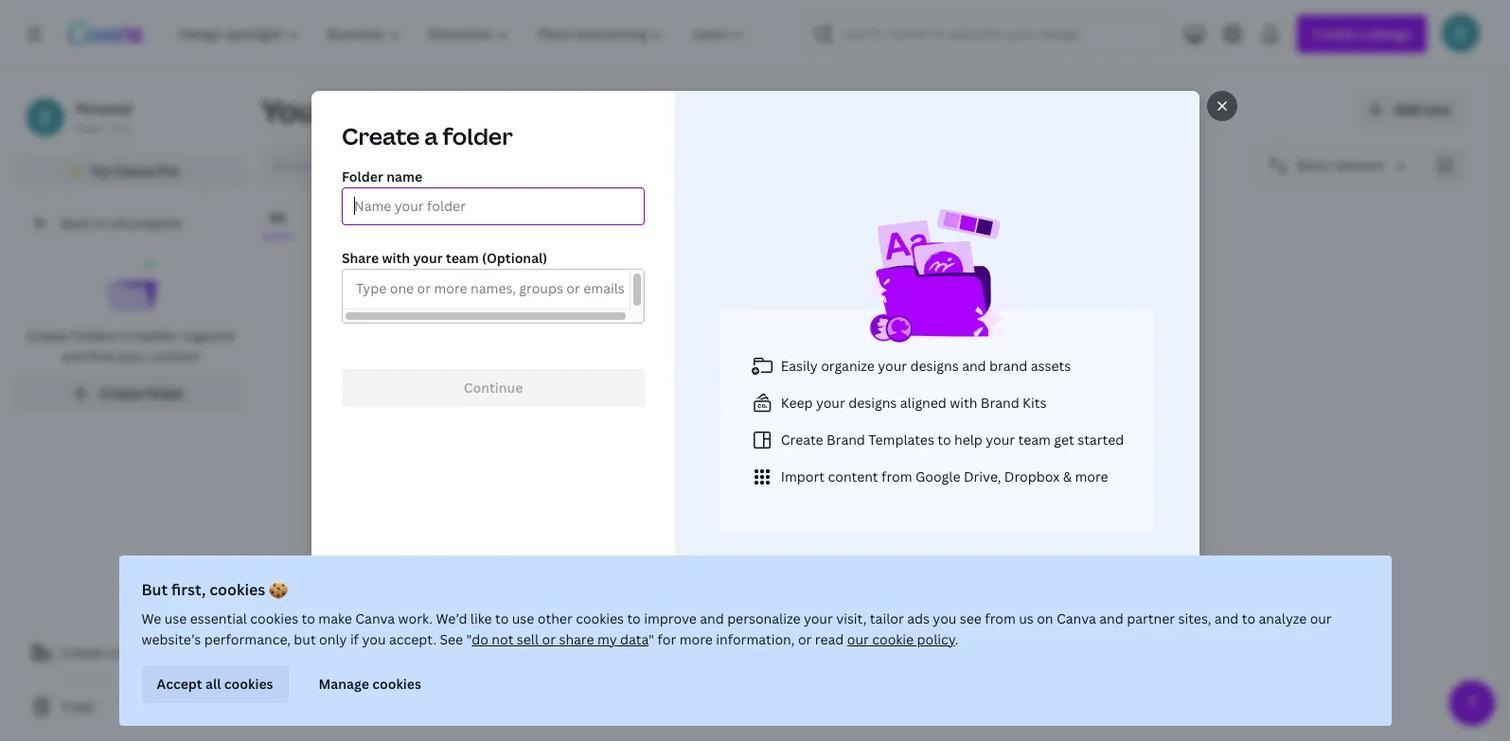 Task type: locate. For each thing, give the bounding box(es) containing it.
1 horizontal spatial a
[[424, 120, 438, 151]]

assets
[[1030, 356, 1071, 374]]

with up help
[[950, 393, 977, 411]]

content up found on the bottom of the page
[[828, 467, 878, 485]]

your right find
[[117, 348, 146, 366]]

create left folders
[[27, 327, 69, 345]]

1 horizontal spatial create folder button
[[873, 535, 1011, 573]]

templates
[[868, 430, 934, 448]]

and
[[61, 348, 86, 366], [962, 356, 986, 374], [752, 463, 783, 486], [700, 610, 724, 628], [1100, 610, 1124, 628], [1215, 610, 1239, 628]]

all inside button
[[206, 675, 221, 693]]

folders
[[331, 208, 380, 226]]

all right back
[[111, 214, 126, 232]]

"
[[466, 631, 472, 649], [649, 631, 654, 649]]

back to all projects link
[[15, 205, 246, 242]]

1 use from the left
[[165, 610, 187, 628]]

accept.
[[389, 631, 437, 649]]

you right if
[[362, 631, 386, 649]]

use
[[165, 610, 187, 628], [512, 610, 534, 628]]

Type one or more names, groups or e​​ma​il​s text field
[[350, 276, 630, 303]]

to up 'data'
[[627, 610, 641, 628]]

0 horizontal spatial more
[[680, 631, 713, 649]]

designs up share with your team (optional) at top left
[[425, 208, 476, 226]]

1 horizontal spatial "
[[649, 631, 654, 649]]

cookies down accept.
[[372, 675, 421, 693]]

from left us
[[985, 610, 1016, 628]]

cookies up essential
[[209, 580, 265, 600]]

create folder button up ads
[[873, 535, 1011, 573]]

to left "better"
[[121, 327, 135, 345]]

0 horizontal spatial "
[[466, 631, 472, 649]]

to down dropbox
[[1031, 494, 1042, 510]]

team down designs button
[[445, 249, 478, 267]]

our
[[1310, 610, 1332, 628], [847, 631, 869, 649]]

be
[[811, 494, 825, 510]]

0 vertical spatial content
[[150, 348, 200, 366]]

started.
[[1065, 494, 1108, 510]]

brand up items
[[826, 430, 865, 448]]

cookies inside manage cookies button
[[372, 675, 421, 693]]

1 horizontal spatial create folder
[[911, 545, 996, 563]]

team inside button
[[117, 644, 150, 662]]

or left upload
[[733, 494, 745, 510]]

0 horizontal spatial our
[[847, 631, 869, 649]]

a
[[424, 120, 438, 151], [932, 494, 939, 510], [106, 644, 114, 662]]

folders
[[72, 327, 118, 345]]

more
[[1075, 467, 1108, 485], [680, 631, 713, 649]]

and up upload
[[752, 463, 783, 486]]

we
[[142, 610, 161, 628]]

1 vertical spatial create folder button
[[873, 535, 1011, 573]]

my
[[598, 631, 617, 649]]

manage
[[319, 675, 369, 693]]

videos button
[[605, 200, 664, 236]]

accept all cookies button
[[142, 666, 288, 704]]

create design button
[[716, 535, 858, 573]]

try canva pro
[[90, 162, 179, 180]]

create folder button down find
[[15, 375, 246, 413]]

designs for designs and items you own will appear here anything you design or upload can be found here. create a design or folder to get started.
[[683, 463, 748, 486]]

1 horizontal spatial designs
[[910, 356, 959, 374]]

0 vertical spatial brand
[[980, 393, 1019, 411]]

your down designs button
[[413, 249, 442, 267]]

create a team
[[61, 644, 150, 662]]

1 vertical spatial a
[[932, 494, 939, 510]]

designs
[[910, 356, 959, 374], [848, 393, 897, 411]]

images button
[[514, 200, 574, 236]]

create brand templates to help your team get started
[[781, 430, 1124, 448]]

all right accept
[[206, 675, 221, 693]]

data
[[620, 631, 649, 649]]

0 vertical spatial get
[[1054, 430, 1074, 448]]

1 vertical spatial content
[[828, 467, 878, 485]]

share with your team (optional)
[[341, 249, 547, 267]]

folder down "better"
[[145, 384, 185, 402]]

a for folder
[[424, 120, 438, 151]]

0 horizontal spatial team
[[117, 644, 150, 662]]

use up sell
[[512, 610, 534, 628]]

use up website's
[[165, 610, 187, 628]]

to inside create folders to better organize and find your content
[[121, 327, 135, 345]]

1 vertical spatial designs
[[848, 393, 897, 411]]

your right keep at the bottom right of page
[[816, 393, 845, 411]]

content down "better"
[[150, 348, 200, 366]]

0 vertical spatial organize
[[181, 327, 235, 345]]

name
[[386, 167, 422, 185]]

1 vertical spatial designs
[[683, 463, 748, 486]]

create down find
[[99, 384, 142, 402]]

folder
[[341, 167, 383, 185]]

you right 'anything'
[[671, 494, 692, 510]]

0 horizontal spatial brand
[[826, 430, 865, 448]]

our inside the we use essential cookies to make canva work. we'd like to use other cookies to improve and personalize your visit, tailor ads you see from us on canva and partner sites, and to analyze our website's performance, but only if you accept. see "
[[1310, 610, 1332, 628]]

your inside the we use essential cookies to make canva work. we'd like to use other cookies to improve and personalize your visit, tailor ads you see from us on canva and partner sites, and to analyze our website's performance, but only if you accept. see "
[[804, 610, 833, 628]]

cookies up 'my'
[[576, 610, 624, 628]]

aligned
[[900, 393, 946, 411]]

2 horizontal spatial canva
[[1057, 610, 1096, 628]]

0 horizontal spatial all
[[111, 214, 126, 232]]

1 horizontal spatial content
[[828, 467, 878, 485]]

1 vertical spatial team
[[1018, 430, 1051, 448]]

and left find
[[61, 348, 86, 366]]

create down will
[[893, 494, 930, 510]]

0 vertical spatial our
[[1310, 610, 1332, 628]]

work.
[[398, 610, 433, 628]]

design down be
[[800, 545, 842, 563]]

0 vertical spatial a
[[424, 120, 438, 151]]

google
[[915, 467, 960, 485]]

you
[[838, 463, 869, 486], [671, 494, 692, 510], [933, 610, 957, 628], [362, 631, 386, 649]]

cookies down 🍪
[[250, 610, 298, 628]]

0 vertical spatial more
[[1075, 467, 1108, 485]]

cookies down the performance,
[[224, 675, 273, 693]]

None search field
[[806, 15, 1169, 53]]

1 horizontal spatial with
[[950, 393, 977, 411]]

kits
[[1022, 393, 1046, 411]]

and up do not sell or share my data " for more information, or read our cookie policy .
[[700, 610, 724, 628]]

1 vertical spatial brand
[[826, 430, 865, 448]]

0 horizontal spatial use
[[165, 610, 187, 628]]

organize inside create folders to better organize and find your content
[[181, 327, 235, 345]]

projects up name
[[337, 90, 464, 131]]

team up here
[[1018, 430, 1051, 448]]

0 horizontal spatial projects
[[130, 214, 182, 232]]

images
[[521, 208, 567, 226]]

organize
[[181, 327, 235, 345], [821, 356, 874, 374]]

import
[[781, 467, 824, 485]]

team down we
[[117, 644, 150, 662]]

content
[[150, 348, 200, 366], [828, 467, 878, 485]]

create up items
[[781, 430, 823, 448]]

1 horizontal spatial use
[[512, 610, 534, 628]]

1 horizontal spatial team
[[445, 249, 478, 267]]

1 horizontal spatial all
[[206, 675, 221, 693]]

1 vertical spatial projects
[[130, 214, 182, 232]]

not
[[492, 631, 514, 649]]

2 vertical spatial a
[[106, 644, 114, 662]]

can
[[789, 494, 808, 510]]

1 horizontal spatial from
[[985, 610, 1016, 628]]

(optional)
[[482, 249, 547, 267]]

1 vertical spatial with
[[950, 393, 977, 411]]

0 horizontal spatial canva
[[114, 162, 154, 180]]

more right &
[[1075, 467, 1108, 485]]

0 vertical spatial projects
[[337, 90, 464, 131]]

0 vertical spatial from
[[881, 467, 912, 485]]

a inside create a team button
[[106, 644, 114, 662]]

create up folder name on the top of page
[[341, 120, 419, 151]]

your up read
[[804, 610, 833, 628]]

designs inside button
[[425, 208, 476, 226]]

2 use from the left
[[512, 610, 534, 628]]

your
[[413, 249, 442, 267], [117, 348, 146, 366], [878, 356, 907, 374], [816, 393, 845, 411], [986, 430, 1015, 448], [804, 610, 833, 628]]

0 horizontal spatial organize
[[181, 327, 235, 345]]

1 vertical spatial from
[[985, 610, 1016, 628]]

get left started.
[[1045, 494, 1062, 510]]

design
[[694, 494, 730, 510], [942, 494, 977, 510], [800, 545, 842, 563]]

0 horizontal spatial with
[[382, 249, 410, 267]]

1 " from the left
[[466, 631, 472, 649]]

and left the brand
[[962, 356, 986, 374]]

0 horizontal spatial create folder button
[[15, 375, 246, 413]]

read
[[815, 631, 844, 649]]

design left upload
[[694, 494, 730, 510]]

found
[[828, 494, 860, 510]]

projects
[[337, 90, 464, 131], [130, 214, 182, 232]]

do
[[472, 631, 489, 649]]

with right share
[[382, 249, 410, 267]]

designs inside designs and items you own will appear here anything you design or upload can be found here. create a design or folder to get started.
[[683, 463, 748, 486]]

brand left kits at the bottom right of page
[[980, 393, 1019, 411]]

projects down pro
[[130, 214, 182, 232]]

see
[[960, 610, 982, 628]]

cookies inside accept all cookies button
[[224, 675, 273, 693]]

brand
[[980, 393, 1019, 411], [826, 430, 865, 448]]

a for team
[[106, 644, 114, 662]]

to left 'analyze'
[[1242, 610, 1256, 628]]

1 vertical spatial more
[[680, 631, 713, 649]]

create a folder
[[341, 120, 512, 151]]

0 horizontal spatial designs
[[425, 208, 476, 226]]

canva
[[114, 162, 154, 180], [355, 610, 395, 628], [1057, 610, 1096, 628]]

designs for designs
[[425, 208, 476, 226]]

from up here.
[[881, 467, 912, 485]]

1 vertical spatial create folder
[[911, 545, 996, 563]]

0 vertical spatial designs
[[425, 208, 476, 226]]

designs up upload
[[683, 463, 748, 486]]

with
[[382, 249, 410, 267], [950, 393, 977, 411]]

canva right try
[[114, 162, 154, 180]]

organize right "better"
[[181, 327, 235, 345]]

0 horizontal spatial content
[[150, 348, 200, 366]]

1 horizontal spatial our
[[1310, 610, 1332, 628]]

organize right easily
[[821, 356, 874, 374]]

1 horizontal spatial design
[[800, 545, 842, 563]]

1 vertical spatial our
[[847, 631, 869, 649]]

pro
[[157, 162, 179, 180]]

1 horizontal spatial designs
[[683, 463, 748, 486]]

designs up aligned
[[910, 356, 959, 374]]

you up found on the bottom of the page
[[838, 463, 869, 486]]

0 vertical spatial create folder
[[99, 384, 185, 402]]

1 vertical spatial all
[[206, 675, 221, 693]]

create folder
[[99, 384, 185, 402], [911, 545, 996, 563]]

from
[[881, 467, 912, 485], [985, 610, 1016, 628]]

0 vertical spatial create folder button
[[15, 375, 246, 413]]

folder up see
[[957, 545, 996, 563]]

create down upload
[[754, 545, 797, 563]]

and inside designs and items you own will appear here anything you design or upload can be found here. create a design or folder to get started.
[[752, 463, 783, 486]]

get left started
[[1054, 430, 1074, 448]]

create folder down create folders to better organize and find your content
[[99, 384, 185, 402]]

canva up if
[[355, 610, 395, 628]]

drive,
[[963, 467, 1001, 485]]

2 horizontal spatial team
[[1018, 430, 1051, 448]]

but
[[294, 631, 316, 649]]

ads
[[907, 610, 930, 628]]

our right 'analyze'
[[1310, 610, 1332, 628]]

1 vertical spatial organize
[[821, 356, 874, 374]]

back to all projects
[[61, 214, 182, 232]]

we'd
[[436, 610, 467, 628]]

more right for
[[680, 631, 713, 649]]

or right sell
[[542, 631, 556, 649]]

designs up templates
[[848, 393, 897, 411]]

folder down here
[[995, 494, 1028, 510]]

1 horizontal spatial more
[[1075, 467, 1108, 485]]

2 vertical spatial team
[[117, 644, 150, 662]]

2 horizontal spatial a
[[932, 494, 939, 510]]

our down visit,
[[847, 631, 869, 649]]

or
[[733, 494, 745, 510], [980, 494, 992, 510], [542, 631, 556, 649], [798, 631, 812, 649]]

create folder up see
[[911, 545, 996, 563]]

all button
[[261, 200, 294, 236]]

canva right on
[[1057, 610, 1096, 628]]

design down the import content from google drive, dropbox & more
[[942, 494, 977, 510]]

2 " from the left
[[649, 631, 654, 649]]

" left for
[[649, 631, 654, 649]]

dropbox
[[1004, 467, 1060, 485]]

your right help
[[986, 430, 1015, 448]]

0 horizontal spatial a
[[106, 644, 114, 662]]

1 vertical spatial get
[[1045, 494, 1062, 510]]

" right the see at left
[[466, 631, 472, 649]]

videos
[[612, 208, 656, 226]]

and right sites,
[[1215, 610, 1239, 628]]

free
[[76, 120, 100, 136]]



Task type: vqa. For each thing, say whether or not it's contained in the screenshot.
Design title text box
no



Task type: describe. For each thing, give the bounding box(es) containing it.
you up policy
[[933, 610, 957, 628]]

share
[[559, 631, 594, 649]]

a inside designs and items you own will appear here anything you design or upload can be found here. create a design or folder to get started.
[[932, 494, 939, 510]]

appear
[[944, 463, 1003, 486]]

essential
[[190, 610, 247, 628]]

0 horizontal spatial from
[[881, 467, 912, 485]]

keep
[[781, 393, 813, 411]]

design inside create design button
[[800, 545, 842, 563]]

we use essential cookies to make canva work. we'd like to use other cookies to improve and personalize your visit, tailor ads you see from us on canva and partner sites, and to analyze our website's performance, but only if you accept. see "
[[142, 610, 1332, 649]]

keep your designs aligned with brand kits
[[781, 393, 1046, 411]]

but first, cookies 🍪 dialog
[[119, 556, 1392, 726]]

website's
[[142, 631, 201, 649]]

share
[[341, 249, 378, 267]]

try
[[90, 162, 110, 180]]

1 horizontal spatial brand
[[980, 393, 1019, 411]]

here.
[[863, 494, 890, 510]]

to inside designs and items you own will appear here anything you design or upload can be found here. create a design or folder to get started.
[[1031, 494, 1042, 510]]

will
[[911, 463, 940, 486]]

or down drive,
[[980, 494, 992, 510]]

if
[[350, 631, 359, 649]]

your
[[261, 90, 331, 131]]

or left read
[[798, 631, 812, 649]]

see
[[440, 631, 463, 649]]

create up trash
[[61, 644, 103, 662]]

" inside the we use essential cookies to make canva work. we'd like to use other cookies to improve and personalize your visit, tailor ads you see from us on canva and partner sites, and to analyze our website's performance, but only if you accept. see "
[[466, 631, 472, 649]]

better
[[138, 327, 178, 345]]

Folder name text field
[[354, 188, 632, 224]]

our cookie policy link
[[847, 631, 955, 649]]

create up ads
[[911, 545, 954, 563]]

easily
[[781, 356, 818, 374]]

0 vertical spatial designs
[[910, 356, 959, 374]]

create folders to better organize and find your content
[[27, 327, 235, 366]]

anything
[[619, 494, 668, 510]]

manage cookies
[[319, 675, 421, 693]]

continue
[[463, 378, 523, 396]]

create a team button
[[15, 634, 246, 672]]

your up keep your designs aligned with brand kits
[[878, 356, 907, 374]]

create inside create folders to better organize and find your content
[[27, 327, 69, 345]]

&
[[1063, 467, 1072, 485]]

your inside create folders to better organize and find your content
[[117, 348, 146, 366]]

first,
[[171, 580, 206, 600]]

import content from google drive, dropbox & more
[[781, 467, 1108, 485]]

and inside create folders to better organize and find your content
[[61, 348, 86, 366]]

0 horizontal spatial create folder
[[99, 384, 185, 402]]

•
[[103, 120, 108, 136]]

folder up folder name text field
[[442, 120, 512, 151]]

to up but
[[302, 610, 315, 628]]

accept all cookies
[[157, 675, 273, 693]]

create inside designs and items you own will appear here anything you design or upload can be found here. create a design or folder to get started.
[[893, 494, 930, 510]]

manage cookies button
[[304, 666, 436, 704]]

brand
[[989, 356, 1027, 374]]

your projects
[[261, 90, 464, 131]]

canva inside button
[[114, 162, 154, 180]]

from inside the we use essential cookies to make canva work. we'd like to use other cookies to improve and personalize your visit, tailor ads you see from us on canva and partner sites, and to analyze our website's performance, but only if you accept. see "
[[985, 610, 1016, 628]]

folders button
[[324, 200, 387, 236]]

and left partner at bottom
[[1100, 610, 1124, 628]]

for
[[658, 631, 676, 649]]

items
[[787, 463, 834, 486]]

cookie
[[872, 631, 914, 649]]

trash
[[61, 698, 95, 716]]

to right like
[[495, 610, 509, 628]]

information,
[[716, 631, 795, 649]]

accept
[[157, 675, 202, 693]]

free •
[[76, 120, 108, 136]]

0 vertical spatial all
[[111, 214, 126, 232]]

to left help
[[937, 430, 951, 448]]

us
[[1019, 610, 1034, 628]]

on
[[1037, 610, 1054, 628]]

but
[[142, 580, 168, 600]]

more inside but first, cookies 🍪 dialog
[[680, 631, 713, 649]]

policy
[[917, 631, 955, 649]]

upload
[[747, 494, 786, 510]]

1 horizontal spatial organize
[[821, 356, 874, 374]]

performance,
[[204, 631, 291, 649]]

designs and items you own will appear here anything you design or upload can be found here. create a design or folder to get started.
[[619, 463, 1108, 510]]

improve
[[644, 610, 697, 628]]

own
[[873, 463, 907, 486]]

partner
[[1127, 610, 1175, 628]]

🍪
[[269, 580, 288, 600]]

to right back
[[94, 214, 108, 232]]

designs button
[[418, 200, 483, 236]]

like
[[470, 610, 492, 628]]

0 vertical spatial team
[[445, 249, 478, 267]]

make
[[318, 610, 352, 628]]

.
[[955, 631, 959, 649]]

visit,
[[836, 610, 867, 628]]

find
[[89, 348, 114, 366]]

try canva pro button
[[15, 153, 246, 189]]

0 vertical spatial with
[[382, 249, 410, 267]]

sites,
[[1179, 610, 1212, 628]]

personalize
[[727, 610, 801, 628]]

create design
[[754, 545, 842, 563]]

analyze
[[1259, 610, 1307, 628]]

0 horizontal spatial design
[[694, 494, 730, 510]]

0 horizontal spatial designs
[[848, 393, 897, 411]]

1 horizontal spatial canva
[[355, 610, 395, 628]]

back
[[61, 214, 91, 232]]

2 horizontal spatial design
[[942, 494, 977, 510]]

get inside designs and items you own will appear here anything you design or upload can be found here. create a design or folder to get started.
[[1045, 494, 1062, 510]]

trash link
[[15, 688, 246, 726]]

personal
[[76, 99, 132, 117]]

sell
[[517, 631, 539, 649]]

top level navigation element
[[167, 15, 761, 53]]

but first, cookies 🍪
[[142, 580, 288, 600]]

here
[[1007, 463, 1045, 486]]

1 horizontal spatial projects
[[337, 90, 464, 131]]

help
[[954, 430, 982, 448]]

do not sell or share my data " for more information, or read our cookie policy .
[[472, 631, 959, 649]]

folder inside designs and items you own will appear here anything you design or upload can be found here. create a design or folder to get started.
[[995, 494, 1028, 510]]

content inside create folders to better organize and find your content
[[150, 348, 200, 366]]

1
[[126, 120, 132, 136]]

continue button
[[341, 369, 644, 407]]

folder name
[[341, 167, 422, 185]]



